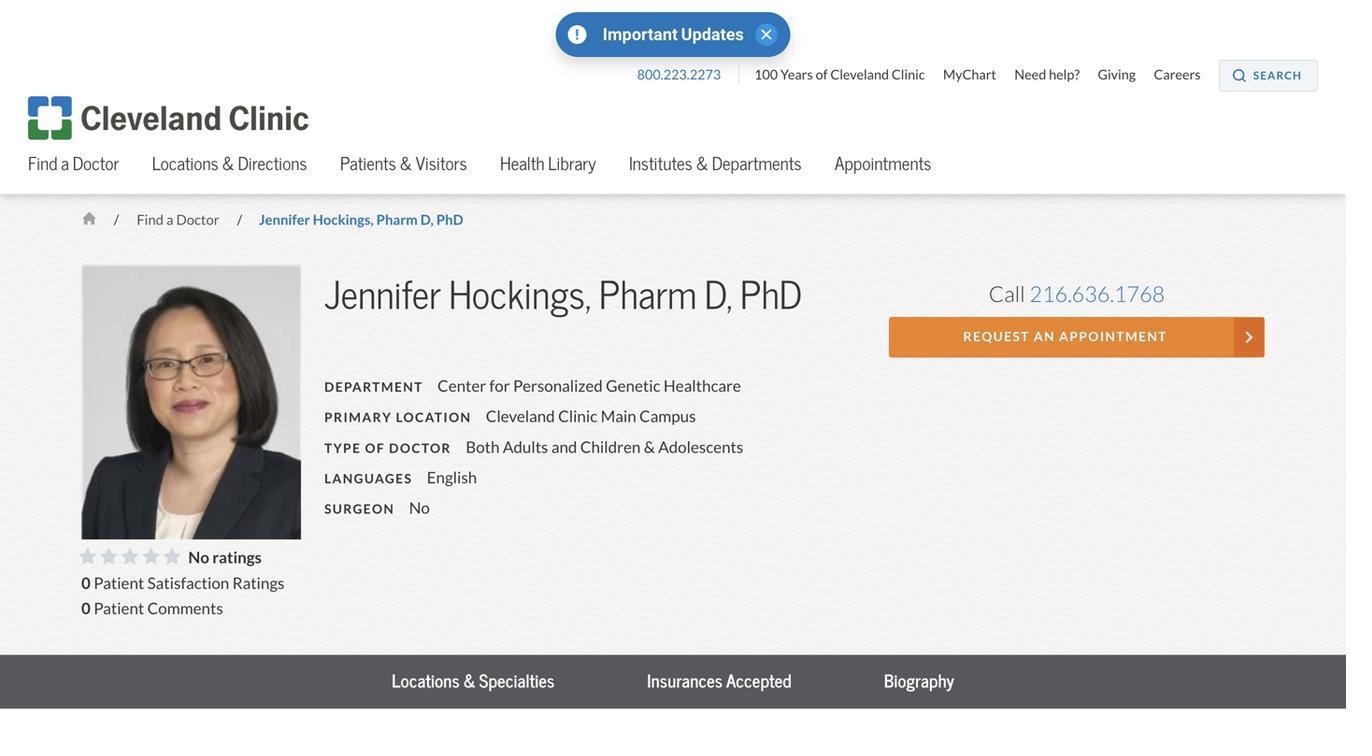 Task type: vqa. For each thing, say whether or not it's contained in the screenshot.
216.636.1768
yes



Task type: describe. For each thing, give the bounding box(es) containing it.
1 vertical spatial cleveland
[[486, 407, 555, 427]]

surgeon
[[325, 502, 395, 518]]

insurances accepted
[[648, 670, 792, 693]]

mychart link
[[944, 66, 1012, 83]]

1 horizontal spatial d,
[[705, 272, 733, 320]]

campus
[[640, 407, 696, 427]]

800.223.2273
[[638, 66, 724, 83]]

0 horizontal spatial find
[[28, 152, 57, 175]]

0 horizontal spatial jennifer
[[259, 211, 310, 228]]

request an appointment link
[[890, 317, 1266, 358]]

center for personalized genetic healthcare
[[438, 376, 742, 396]]

need help? link
[[1015, 66, 1095, 83]]

1 horizontal spatial a
[[166, 211, 174, 228]]

1 vertical spatial jennifer hockings, pharm d, phd
[[325, 272, 802, 320]]

1 vertical spatial doctor
[[176, 211, 220, 228]]

1 horizontal spatial find a doctor link
[[137, 211, 222, 228]]

and
[[552, 438, 577, 457]]

1 horizontal spatial pharm
[[599, 272, 697, 320]]

health
[[500, 152, 545, 175]]

locations & directions link
[[152, 145, 307, 194]]

1 horizontal spatial find a doctor
[[137, 211, 222, 228]]

for
[[490, 376, 510, 396]]

giving
[[1098, 66, 1137, 83]]

1 horizontal spatial phd
[[741, 272, 802, 320]]

close button image
[[756, 23, 779, 46]]

comments
[[147, 599, 223, 619]]

& for departments
[[696, 152, 709, 175]]

accepted
[[727, 670, 792, 693]]

institutes & departments link
[[629, 145, 802, 194]]

0 horizontal spatial find a doctor
[[28, 152, 119, 175]]

no for no ratings
[[188, 548, 209, 568]]

1 horizontal spatial cleveland
[[831, 66, 890, 83]]

no for no
[[409, 499, 430, 518]]

primary
[[325, 410, 392, 426]]

0 horizontal spatial find a doctor link
[[28, 145, 119, 194]]

100
[[755, 66, 778, 83]]

appointment
[[1060, 329, 1168, 345]]

1 vertical spatial find
[[137, 211, 164, 228]]

jennifer hockings, pharm d, phd image
[[81, 265, 301, 540]]

1 vertical spatial jennifer
[[325, 272, 441, 320]]

call 216.636.1768
[[989, 281, 1166, 308]]

library
[[548, 152, 596, 175]]

800.223.2273 link
[[638, 66, 740, 83]]

2 / from the left
[[237, 211, 245, 228]]

216.636.1768
[[1030, 281, 1166, 308]]

primary location
[[325, 410, 472, 426]]

patients
[[340, 152, 396, 175]]

no ratings
[[188, 548, 262, 568]]

center
[[438, 376, 487, 396]]

updates
[[682, 23, 744, 45]]

216.636.1768 link
[[1030, 281, 1166, 308]]

search
[[1254, 69, 1303, 82]]

100 years of cleveland clinic
[[755, 66, 926, 83]]

health library
[[500, 152, 596, 175]]

0 vertical spatial clinic
[[892, 66, 926, 83]]

0 vertical spatial jennifer hockings, pharm d, phd
[[259, 211, 464, 228]]

search link
[[1220, 60, 1319, 91]]

insurances accepted link
[[639, 663, 801, 701]]

health library link
[[500, 145, 596, 194]]

need help?
[[1015, 66, 1080, 83]]

locations & specialties link
[[383, 663, 564, 701]]

cleveland clinic logo image
[[28, 96, 309, 141]]

0 patient satisfaction ratings 0 patient comments
[[81, 574, 285, 619]]

patients & visitors
[[340, 152, 467, 175]]

languages
[[325, 471, 413, 487]]

english
[[427, 468, 477, 488]]

institutes & departments
[[629, 152, 802, 175]]

request
[[964, 329, 1031, 345]]

2 patient from the top
[[94, 599, 144, 619]]

directions
[[238, 152, 307, 175]]

both adults and children & adolescents
[[466, 438, 744, 457]]

personalized
[[513, 376, 603, 396]]

children
[[581, 438, 641, 457]]



Task type: locate. For each thing, give the bounding box(es) containing it.
pharm up genetic
[[599, 272, 697, 320]]

0 vertical spatial patient
[[94, 574, 144, 593]]

0 vertical spatial find a doctor link
[[28, 145, 119, 194]]

1 vertical spatial find a doctor
[[137, 211, 222, 228]]

0 horizontal spatial of
[[365, 440, 385, 457]]

doctor down location
[[389, 440, 452, 457]]

1 horizontal spatial doctor
[[176, 211, 220, 228]]

department
[[325, 379, 423, 396]]

of right years
[[816, 66, 828, 83]]

& left specialties on the left of the page
[[463, 670, 476, 693]]

0 vertical spatial locations
[[152, 152, 219, 175]]

0 vertical spatial doctor
[[73, 152, 119, 175]]

pharm
[[377, 211, 418, 228], [599, 272, 697, 320]]

0 horizontal spatial hockings,
[[313, 211, 374, 228]]

0 vertical spatial of
[[816, 66, 828, 83]]

an
[[1034, 329, 1056, 345]]

1 vertical spatial phd
[[741, 272, 802, 320]]

cleveland right years
[[831, 66, 890, 83]]

1 horizontal spatial clinic
[[892, 66, 926, 83]]

1 vertical spatial a
[[166, 211, 174, 228]]

0 vertical spatial pharm
[[377, 211, 418, 228]]

need
[[1015, 66, 1047, 83]]

insurances
[[648, 670, 723, 693]]

1 vertical spatial of
[[365, 440, 385, 457]]

1 vertical spatial patient
[[94, 599, 144, 619]]

clinic left the mychart
[[892, 66, 926, 83]]

ratings
[[233, 574, 285, 593]]

adults
[[503, 438, 549, 457]]

genetic
[[606, 376, 661, 396]]

locations for locations & specialties
[[392, 670, 460, 693]]

pharm down patients & visitors 'link' at the top left
[[377, 211, 418, 228]]

biography
[[884, 670, 955, 693]]

main
[[601, 407, 637, 427]]

0 vertical spatial hockings,
[[313, 211, 374, 228]]

& for visitors
[[400, 152, 412, 175]]

location
[[396, 410, 472, 426]]

0 vertical spatial cleveland
[[831, 66, 890, 83]]

0 horizontal spatial phd
[[437, 211, 464, 228]]

patient
[[94, 574, 144, 593], [94, 599, 144, 619]]

2 horizontal spatial doctor
[[389, 440, 452, 457]]

ratings
[[213, 548, 262, 568]]

0 vertical spatial a
[[61, 152, 69, 175]]

find a doctor
[[28, 152, 119, 175], [137, 211, 222, 228]]

0 vertical spatial jennifer
[[259, 211, 310, 228]]

departments
[[712, 152, 802, 175]]

0 horizontal spatial a
[[61, 152, 69, 175]]

locations & specialties
[[392, 670, 555, 693]]

1 / from the left
[[111, 211, 122, 228]]

visitors
[[416, 152, 467, 175]]

jennifer down directions
[[259, 211, 310, 228]]

1 vertical spatial hockings,
[[449, 272, 592, 320]]

1 horizontal spatial find
[[137, 211, 164, 228]]

1 horizontal spatial hockings,
[[449, 272, 592, 320]]

type of doctor
[[325, 440, 452, 457]]

1 vertical spatial find a doctor link
[[137, 211, 222, 228]]

cleveland clinic main campus
[[486, 407, 696, 427]]

careers link
[[1155, 66, 1216, 83]]

find
[[28, 152, 57, 175], [137, 211, 164, 228]]

0 horizontal spatial clinic
[[558, 407, 598, 427]]

0 vertical spatial no
[[409, 499, 430, 518]]

years
[[781, 66, 814, 83]]

2 vertical spatial doctor
[[389, 440, 452, 457]]

0 horizontal spatial no
[[188, 548, 209, 568]]

a
[[61, 152, 69, 175], [166, 211, 174, 228]]

0 vertical spatial 0
[[81, 574, 91, 593]]

1 vertical spatial 0
[[81, 599, 91, 619]]

1 vertical spatial locations
[[392, 670, 460, 693]]

0 horizontal spatial d,
[[421, 211, 434, 228]]

& right institutes
[[696, 152, 709, 175]]

hockings, up for
[[449, 272, 592, 320]]

phd
[[437, 211, 464, 228], [741, 272, 802, 320]]

0 horizontal spatial pharm
[[377, 211, 418, 228]]

doctor down the "cleveland clinic logo" on the top left
[[73, 152, 119, 175]]

no up satisfaction
[[188, 548, 209, 568]]

cleveland
[[831, 66, 890, 83], [486, 407, 555, 427]]

1 horizontal spatial jennifer
[[325, 272, 441, 320]]

jennifer hockings, pharm d, phd link
[[259, 211, 464, 228]]

/
[[111, 211, 122, 228], [237, 211, 245, 228]]

no down english at the bottom left of page
[[409, 499, 430, 518]]

& inside 'link'
[[400, 152, 412, 175]]

0 horizontal spatial doctor
[[73, 152, 119, 175]]

& left directions
[[222, 152, 234, 175]]

cleveland up adults
[[486, 407, 555, 427]]

clinic
[[892, 66, 926, 83], [558, 407, 598, 427]]

appointments
[[835, 152, 932, 175]]

1 vertical spatial clinic
[[558, 407, 598, 427]]

0 vertical spatial phd
[[437, 211, 464, 228]]

1 horizontal spatial locations
[[392, 670, 460, 693]]

& left visitors at the top
[[400, 152, 412, 175]]

2 0 from the top
[[81, 599, 91, 619]]

d, up healthcare
[[705, 272, 733, 320]]

patients & visitors link
[[340, 145, 467, 194]]

institutes
[[629, 152, 693, 175]]

& for directions
[[222, 152, 234, 175]]

important updates
[[603, 23, 744, 45]]

1 horizontal spatial /
[[237, 211, 245, 228]]

call
[[989, 281, 1026, 308]]

1 vertical spatial pharm
[[599, 272, 697, 320]]

of up the languages at the bottom left of the page
[[365, 440, 385, 457]]

0
[[81, 574, 91, 593], [81, 599, 91, 619]]

& down campus on the bottom of the page
[[644, 438, 655, 457]]

important updates link
[[603, 23, 744, 45]]

exclamation icon image
[[598, 69, 610, 81]]

no
[[409, 499, 430, 518], [188, 548, 209, 568]]

specialties
[[480, 670, 555, 693]]

giving link
[[1098, 66, 1151, 83]]

patient left satisfaction
[[94, 574, 144, 593]]

doctor down locations & directions link
[[176, 211, 220, 228]]

adolescents
[[659, 438, 744, 457]]

doctor
[[73, 152, 119, 175], [176, 211, 220, 228], [389, 440, 452, 457]]

biography link
[[876, 663, 964, 701]]

100 years of cleveland clinic link
[[755, 66, 940, 83]]

clinic down 'center for personalized genetic healthcare'
[[558, 407, 598, 427]]

locations down the "cleveland clinic logo" on the top left
[[152, 152, 219, 175]]

1 0 from the top
[[81, 574, 91, 593]]

1 patient from the top
[[94, 574, 144, 593]]

satisfaction
[[147, 574, 229, 593]]

healthcare
[[664, 376, 742, 396]]

locations
[[152, 152, 219, 175], [392, 670, 460, 693]]

important
[[603, 23, 678, 45]]

1 vertical spatial no
[[188, 548, 209, 568]]

jennifer hockings, pharm d, phd up personalized
[[325, 272, 802, 320]]

jennifer
[[259, 211, 310, 228], [325, 272, 441, 320]]

emergency icon image
[[568, 25, 587, 44]]

0 horizontal spatial /
[[111, 211, 122, 228]]

locations & directions
[[152, 152, 307, 175]]

d,
[[421, 211, 434, 228], [705, 272, 733, 320]]

patient left comments at left bottom
[[94, 599, 144, 619]]

of
[[816, 66, 828, 83], [365, 440, 385, 457]]

0 vertical spatial find a doctor
[[28, 152, 119, 175]]

type
[[325, 440, 361, 457]]

1 horizontal spatial of
[[816, 66, 828, 83]]

0 vertical spatial find
[[28, 152, 57, 175]]

0 horizontal spatial locations
[[152, 152, 219, 175]]

0 horizontal spatial cleveland
[[486, 407, 555, 427]]

jennifer hockings, pharm d, phd
[[259, 211, 464, 228], [325, 272, 802, 320]]

1 horizontal spatial no
[[409, 499, 430, 518]]

hockings, down patients
[[313, 211, 374, 228]]

jennifer down jennifer hockings, pharm d, phd link
[[325, 272, 441, 320]]

& for specialties
[[463, 670, 476, 693]]

careers
[[1155, 66, 1201, 83]]

locations left specialties on the left of the page
[[392, 670, 460, 693]]

help?
[[1050, 66, 1080, 83]]

&
[[222, 152, 234, 175], [400, 152, 412, 175], [696, 152, 709, 175], [644, 438, 655, 457], [463, 670, 476, 693]]

0 vertical spatial d,
[[421, 211, 434, 228]]

jennifer hockings, pharm d, phd down patients
[[259, 211, 464, 228]]

request an appointment
[[964, 329, 1168, 345]]

both
[[466, 438, 500, 457]]

hockings,
[[313, 211, 374, 228], [449, 272, 592, 320]]

1 vertical spatial d,
[[705, 272, 733, 320]]

locations for locations & directions
[[152, 152, 219, 175]]

d, down patients & visitors 'link' at the top left
[[421, 211, 434, 228]]

appointments link
[[835, 145, 932, 194]]

mychart
[[944, 66, 997, 83]]



